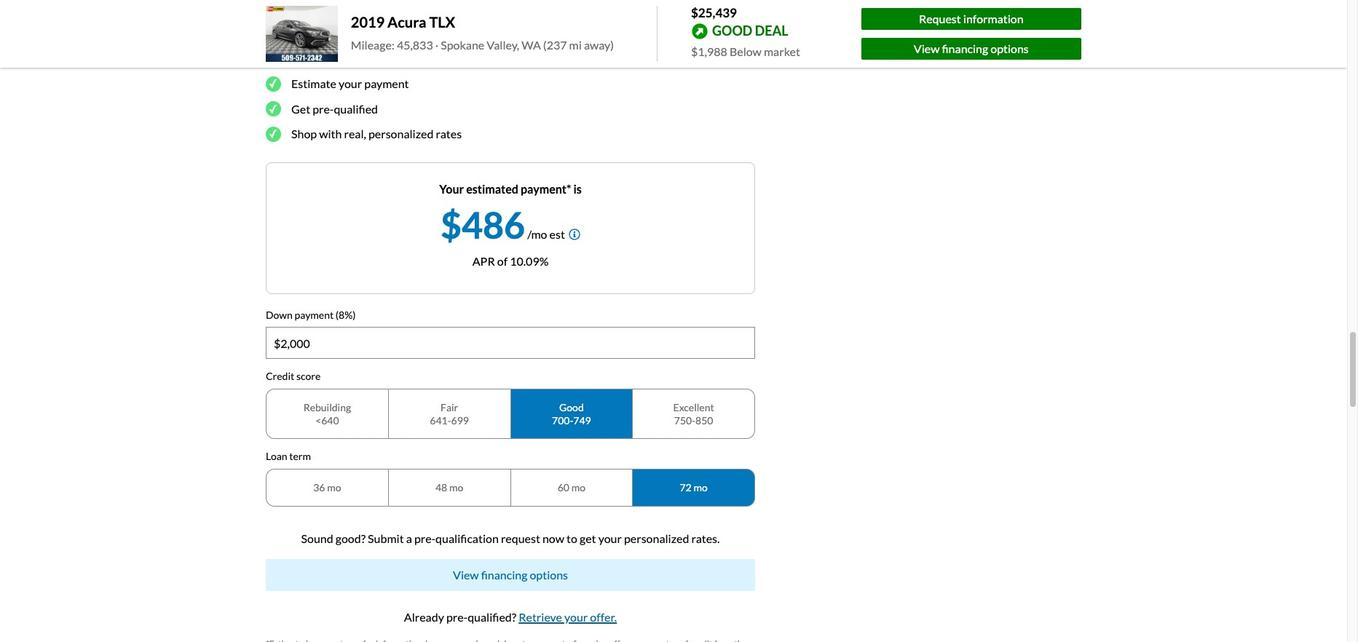 Task type: locate. For each thing, give the bounding box(es) containing it.
1 vertical spatial payment
[[295, 309, 334, 321]]

mo for 48 mo
[[450, 482, 464, 494]]

sound good? submit a pre-qualification request now to get your personalized rates.
[[301, 532, 720, 545]]

0 horizontal spatial view
[[453, 568, 479, 582]]

1 horizontal spatial financing
[[942, 41, 989, 55]]

pre-
[[313, 102, 334, 116], [415, 532, 436, 545], [447, 610, 468, 624]]

financing down sound good? submit a pre-qualification request now to get your personalized rates.
[[481, 568, 528, 582]]

1 vertical spatial view financing options
[[453, 568, 568, 582]]

1 vertical spatial your
[[599, 532, 622, 545]]

wa
[[522, 38, 541, 52]]

0 horizontal spatial options
[[530, 568, 568, 582]]

information
[[964, 12, 1024, 25]]

2019
[[351, 13, 385, 31]]

1 horizontal spatial pre-
[[415, 532, 436, 545]]

mo
[[327, 482, 341, 494], [450, 482, 464, 494], [572, 482, 586, 494], [694, 482, 708, 494]]

sound
[[301, 532, 333, 545]]

request
[[501, 532, 541, 545]]

1 horizontal spatial your
[[565, 610, 588, 624]]

score
[[296, 370, 321, 383]]

1 vertical spatial view
[[453, 568, 479, 582]]

1 vertical spatial options
[[530, 568, 568, 582]]

mo for 72 mo
[[694, 482, 708, 494]]

payment
[[365, 77, 409, 90], [295, 309, 334, 321]]

options down information
[[991, 41, 1029, 55]]

1 vertical spatial financing
[[481, 568, 528, 582]]

0 vertical spatial view
[[914, 41, 940, 55]]

1 horizontal spatial payment
[[365, 77, 409, 90]]

$486 /mo est
[[441, 203, 565, 247]]

0 horizontal spatial view financing options button
[[266, 559, 756, 591]]

view financing options for bottommost view financing options button
[[453, 568, 568, 582]]

get
[[291, 102, 310, 116]]

1 horizontal spatial view financing options button
[[862, 38, 1082, 60]]

loan
[[266, 450, 288, 463]]

1 mo from the left
[[327, 482, 341, 494]]

pre- right get
[[313, 102, 334, 116]]

options for bottommost view financing options button
[[530, 568, 568, 582]]

mo right 60
[[572, 482, 586, 494]]

financing
[[942, 41, 989, 55], [481, 568, 528, 582]]

financing down 'request information' button
[[942, 41, 989, 55]]

2 mo from the left
[[450, 482, 464, 494]]

0 horizontal spatial financing
[[481, 568, 528, 582]]

financing for bottommost view financing options button
[[481, 568, 528, 582]]

personalized right the real,
[[369, 127, 434, 141]]

0 horizontal spatial pre-
[[313, 102, 334, 116]]

view down qualification at the bottom
[[453, 568, 479, 582]]

offer.
[[590, 610, 617, 624]]

view financing options button down 'request information' button
[[862, 38, 1082, 60]]

good
[[713, 22, 753, 38]]

<640
[[316, 414, 339, 427]]

3 mo from the left
[[572, 482, 586, 494]]

info circle image
[[569, 229, 581, 240]]

mo right 72
[[694, 482, 708, 494]]

mo for 60 mo
[[572, 482, 586, 494]]

view
[[914, 41, 940, 55], [453, 568, 479, 582]]

1 vertical spatial personalized
[[624, 532, 690, 545]]

mileage:
[[351, 38, 395, 52]]

0 vertical spatial options
[[991, 41, 1029, 55]]

2019 acura tlx image
[[266, 6, 338, 62]]

personalized left "rates."
[[624, 532, 690, 545]]

view financing options button
[[862, 38, 1082, 60], [266, 559, 756, 591]]

pre- right a
[[415, 532, 436, 545]]

10.09%
[[510, 254, 549, 268]]

view financing options
[[914, 41, 1029, 55], [453, 568, 568, 582]]

options for view financing options button to the top
[[991, 41, 1029, 55]]

0 vertical spatial view financing options
[[914, 41, 1029, 55]]

options down now
[[530, 568, 568, 582]]

now
[[543, 532, 565, 545]]

0 vertical spatial personalized
[[369, 127, 434, 141]]

apr of 10.09%
[[473, 254, 549, 268]]

finance in advance
[[266, 38, 402, 57]]

good deal
[[713, 22, 789, 38]]

mi
[[569, 38, 582, 52]]

0 vertical spatial pre-
[[313, 102, 334, 116]]

/mo
[[528, 227, 548, 241]]

view financing options down sound good? submit a pre-qualification request now to get your personalized rates.
[[453, 568, 568, 582]]

641-
[[430, 414, 451, 427]]

estimate your payment
[[291, 77, 409, 90]]

view financing options button down sound good? submit a pre-qualification request now to get your personalized rates.
[[266, 559, 756, 591]]

view financing options down 'request information' button
[[914, 41, 1029, 55]]

get
[[580, 532, 596, 545]]

4 mo from the left
[[694, 482, 708, 494]]

shop with real, personalized rates
[[291, 127, 462, 141]]

2 vertical spatial your
[[565, 610, 588, 624]]

your up the "qualified"
[[339, 77, 362, 90]]

0 horizontal spatial view financing options
[[453, 568, 568, 582]]

699
[[451, 414, 469, 427]]

1 horizontal spatial personalized
[[624, 532, 690, 545]]

submit
[[368, 532, 404, 545]]

1 horizontal spatial view financing options
[[914, 41, 1029, 55]]

payment left '(8%)'
[[295, 309, 334, 321]]

$25,439
[[691, 5, 737, 20]]

loan term
[[266, 450, 311, 463]]

tlx
[[429, 13, 456, 31]]

rates
[[436, 127, 462, 141]]

mo right 48
[[450, 482, 464, 494]]

request
[[919, 12, 962, 25]]

apr
[[473, 254, 495, 268]]

0 vertical spatial your
[[339, 77, 362, 90]]

est
[[550, 227, 565, 241]]

view down request
[[914, 41, 940, 55]]

pre- right already
[[447, 610, 468, 624]]

2 vertical spatial pre-
[[447, 610, 468, 624]]

72 mo
[[680, 482, 708, 494]]

your left offer.
[[565, 610, 588, 624]]

1 horizontal spatial options
[[991, 41, 1029, 55]]

0 vertical spatial financing
[[942, 41, 989, 55]]

0 horizontal spatial your
[[339, 77, 362, 90]]

0 horizontal spatial payment
[[295, 309, 334, 321]]

away)
[[584, 38, 614, 52]]

Down payment (8%) text field
[[267, 328, 755, 359]]

personalized
[[369, 127, 434, 141], [624, 532, 690, 545]]

payment*
[[521, 182, 572, 196]]

request information button
[[862, 8, 1082, 30]]

36 mo
[[313, 482, 341, 494]]

payment down advance
[[365, 77, 409, 90]]

0 horizontal spatial personalized
[[369, 127, 434, 141]]

your right get on the left bottom of the page
[[599, 532, 622, 545]]

2 horizontal spatial pre-
[[447, 610, 468, 624]]

good 700-749
[[552, 402, 591, 427]]

mo right 36
[[327, 482, 341, 494]]



Task type: describe. For each thing, give the bounding box(es) containing it.
in
[[325, 38, 339, 57]]

down payment (8%)
[[266, 309, 356, 321]]

your
[[439, 182, 464, 196]]

advance
[[342, 38, 402, 57]]

2 horizontal spatial your
[[599, 532, 622, 545]]

0 vertical spatial view financing options button
[[862, 38, 1082, 60]]

estimated
[[466, 182, 519, 196]]

rebuilding
[[304, 402, 351, 414]]

valley,
[[487, 38, 520, 52]]

already pre-qualified? retrieve your offer.
[[404, 610, 617, 624]]

1 vertical spatial pre-
[[415, 532, 436, 545]]

48
[[436, 482, 448, 494]]

real,
[[344, 127, 366, 141]]

(8%)
[[336, 309, 356, 321]]

$1,988
[[691, 44, 728, 58]]

60 mo
[[558, 482, 586, 494]]

credit
[[266, 370, 295, 383]]

1 vertical spatial view financing options button
[[266, 559, 756, 591]]

rates.
[[692, 532, 720, 545]]

credit score
[[266, 370, 321, 383]]

estimate
[[291, 77, 337, 90]]

mo for 36 mo
[[327, 482, 341, 494]]

below
[[730, 44, 762, 58]]

(237
[[543, 38, 567, 52]]

already
[[404, 610, 444, 624]]

700-
[[552, 414, 574, 427]]

$486
[[441, 203, 525, 247]]

finance
[[266, 38, 322, 57]]

48 mo
[[436, 482, 464, 494]]

750-
[[675, 414, 696, 427]]

shop
[[291, 127, 317, 141]]

get pre-qualified
[[291, 102, 378, 116]]

qualified?
[[468, 610, 517, 624]]

a
[[406, 532, 412, 545]]

qualification
[[436, 532, 499, 545]]

view financing options for view financing options button to the top
[[914, 41, 1029, 55]]

market
[[764, 44, 801, 58]]

$1,988 below market
[[691, 44, 801, 58]]

term
[[289, 450, 311, 463]]

0 vertical spatial payment
[[365, 77, 409, 90]]

45,833
[[397, 38, 433, 52]]

excellent
[[674, 402, 715, 414]]

spokane
[[441, 38, 485, 52]]

1 horizontal spatial view
[[914, 41, 940, 55]]

fair
[[441, 402, 458, 414]]

pre- for already
[[447, 610, 468, 624]]

60
[[558, 482, 570, 494]]

36
[[313, 482, 325, 494]]

rebuilding <640
[[304, 402, 351, 427]]

acura
[[388, 13, 427, 31]]

is
[[574, 182, 582, 196]]

749
[[574, 414, 591, 427]]

good
[[560, 402, 584, 414]]

fair 641-699
[[430, 402, 469, 427]]

with
[[319, 127, 342, 141]]

retrieve
[[519, 610, 562, 624]]

850
[[696, 414, 714, 427]]

down
[[266, 309, 293, 321]]

72
[[680, 482, 692, 494]]

deal
[[755, 22, 789, 38]]

qualified
[[334, 102, 378, 116]]

pre- for get
[[313, 102, 334, 116]]

of
[[497, 254, 508, 268]]

2019 acura tlx mileage: 45,833 · spokane valley, wa (237 mi away)
[[351, 13, 614, 52]]

to
[[567, 532, 578, 545]]

financing for view financing options button to the top
[[942, 41, 989, 55]]

request information
[[919, 12, 1024, 25]]

excellent 750-850
[[674, 402, 715, 427]]

good?
[[336, 532, 366, 545]]

your estimated payment* is
[[439, 182, 582, 196]]

retrieve your offer. link
[[519, 610, 617, 624]]

·
[[436, 38, 439, 52]]



Task type: vqa. For each thing, say whether or not it's contained in the screenshot.
SLT within Start online, finalize with the dealer 2022 GMC Terrain SLT AWD
no



